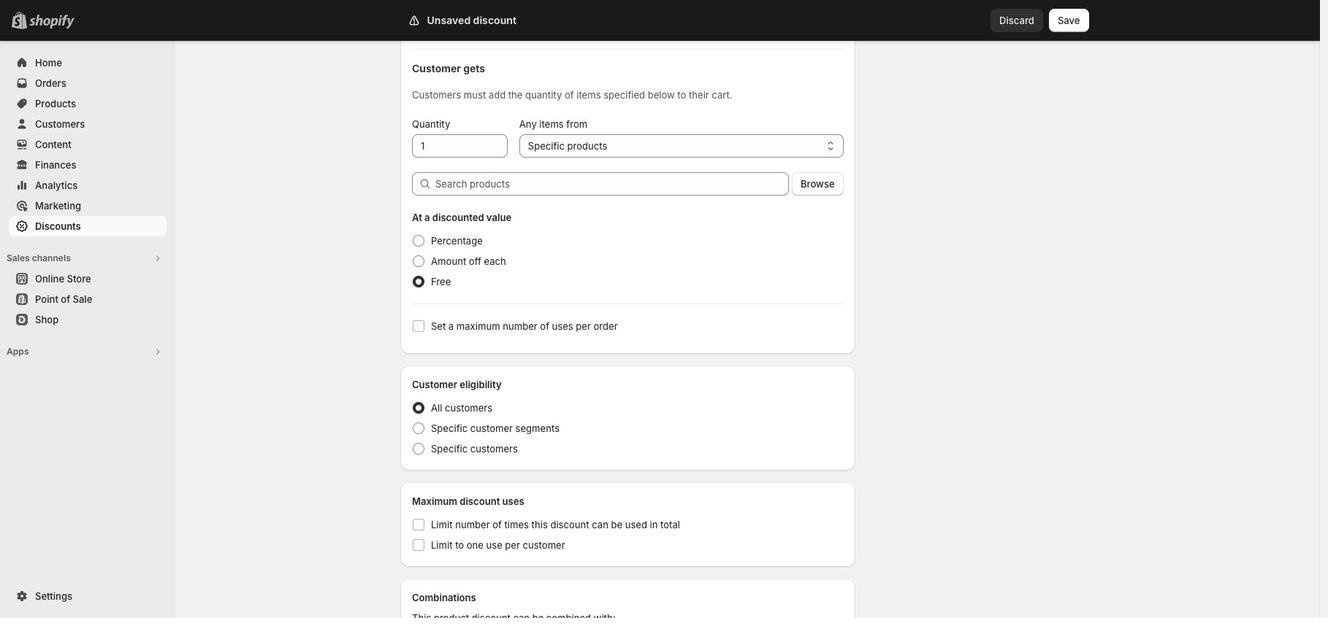 Task type: vqa. For each thing, say whether or not it's contained in the screenshot.
2nd Search Collections text field from the top
no



Task type: locate. For each thing, give the bounding box(es) containing it.
shopify image
[[29, 15, 75, 29]]

Search products text field
[[436, 172, 789, 196]]

None text field
[[412, 134, 508, 158]]



